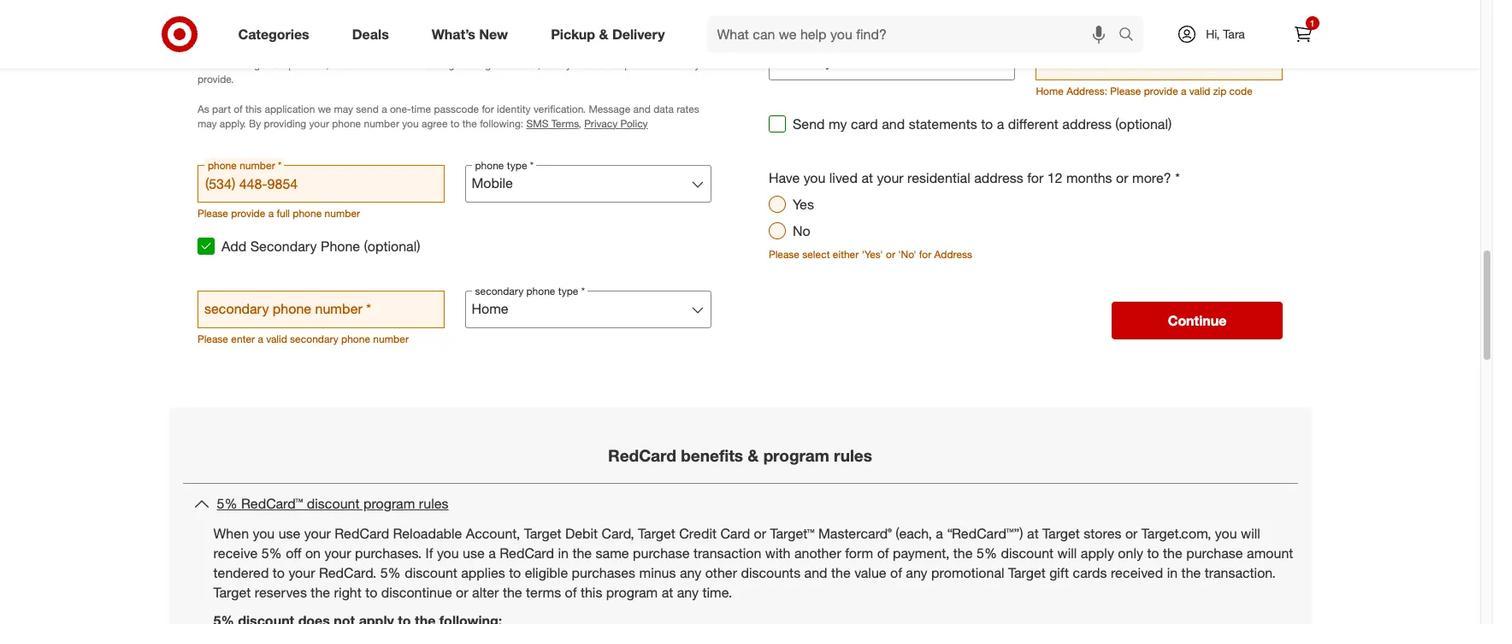 Task type: locate. For each thing, give the bounding box(es) containing it.
a left one-
[[382, 102, 387, 115]]

you down one-
[[402, 117, 419, 130]]

those down pickup & delivery
[[602, 44, 628, 56]]

those
[[602, 44, 628, 56], [398, 58, 424, 71]]

please left enter
[[198, 333, 228, 345]]

phone down send
[[332, 117, 361, 130]]

address down address:
[[1063, 116, 1112, 133]]

2 horizontal spatial redcard
[[608, 446, 677, 466]]

the
[[463, 117, 477, 130], [573, 545, 592, 562], [954, 545, 973, 562], [1164, 545, 1183, 562], [832, 565, 851, 582], [1182, 565, 1202, 582], [311, 584, 330, 601], [503, 584, 522, 601]]

1 vertical spatial acting
[[427, 58, 455, 71]]

1 horizontal spatial (optional)
[[1116, 116, 1173, 133]]

discount inside dropdown button
[[307, 496, 360, 513]]

redcard up eligible
[[500, 545, 555, 562]]

of right value
[[891, 565, 903, 582]]

you up rates
[[695, 58, 712, 71]]

purchase up 'minus'
[[633, 545, 690, 562]]

to up reserves
[[273, 565, 285, 582]]

None text field
[[198, 0, 712, 9]]

0 horizontal spatial may
[[198, 117, 217, 130]]

phone right full on the top left of the page
[[293, 207, 322, 220]]

0 vertical spatial provide
[[1145, 85, 1179, 98]]

and right card
[[882, 116, 905, 133]]

you
[[198, 44, 214, 56]]

0 vertical spatial (optional)
[[1116, 116, 1173, 133]]

1 horizontal spatial purchase
[[1187, 545, 1244, 562]]

of up apply.
[[234, 102, 243, 115]]

acting down message
[[427, 58, 455, 71]]

you right if
[[437, 545, 459, 562]]

0 horizontal spatial address
[[975, 169, 1024, 186]]

1 vertical spatial &
[[748, 446, 759, 466]]

1
[[1311, 18, 1315, 28]]

number inside as part of this application we may send a one-time passcode for identity verification. message and data rates may apply. by providing your phone number you agree to the following:
[[364, 117, 400, 130]]

as
[[198, 102, 209, 115]]

2 horizontal spatial program
[[764, 446, 830, 466]]

5% left the off
[[262, 545, 282, 562]]

1 horizontal spatial may
[[334, 102, 353, 115]]

0 horizontal spatial (optional)
[[364, 238, 421, 255]]

discount right redcard™
[[307, 496, 360, 513]]

message
[[589, 102, 631, 115]]

to down passcode at the top of page
[[451, 117, 460, 130]]

address
[[935, 248, 973, 261]]

0 vertical spatial program
[[764, 446, 830, 466]]

to inside the you consent to receiving autodialed and prerecorded message calls or texts from us, or those acting on our behalf or target corporation, its affiliates or those acting on target's behalf, at any mobile telephone number you provide.
[[257, 44, 266, 56]]

2 horizontal spatial discount
[[1002, 545, 1054, 562]]

(optional)
[[1116, 116, 1173, 133], [364, 238, 421, 255]]

when you use your redcard reloadable account, target debit card, target credit card or target™ mastercard® (each, a "redcard™") at target stores or target.com, you will receive 5% off on your purchases. if you use a redcard in the same purchase transaction with another form of payment, the 5% discount will apply only to the purchase amount tendered to your redcard. 5% discount applies to eligible purchases minus any other discounts and the value of any promotional target gift cards received in the transaction. target reserves the right to discontinue or alter the terms of this program at any time.
[[213, 525, 1294, 601]]

0 horizontal spatial those
[[398, 58, 424, 71]]

right
[[334, 584, 362, 601]]

to
[[257, 44, 266, 56], [982, 116, 994, 133], [451, 117, 460, 130], [1148, 545, 1160, 562], [273, 565, 285, 582], [509, 565, 521, 582], [366, 584, 378, 601]]

0 vertical spatial rules
[[834, 446, 873, 466]]

0 vertical spatial address
[[1063, 116, 1112, 133]]

1 horizontal spatial rules
[[834, 446, 873, 466]]

on
[[662, 44, 673, 56], [458, 58, 469, 71], [305, 545, 321, 562]]

card,
[[602, 525, 635, 543]]

1 purchase from the left
[[633, 545, 690, 562]]

your right lived
[[878, 169, 904, 186]]

1 horizontal spatial address
[[1063, 116, 1112, 133]]

discontinue
[[381, 584, 452, 601]]

this up 'by' on the top left
[[246, 102, 262, 115]]

phone right the secondary
[[341, 333, 371, 345]]

1 horizontal spatial discount
[[405, 565, 458, 582]]

you down redcard™
[[253, 525, 275, 543]]

number right the secondary
[[373, 333, 409, 345]]

different
[[1009, 116, 1059, 133]]

privacy policy link
[[585, 117, 648, 130]]

you consent to receiving autodialed and prerecorded message calls or texts from us, or those acting on our behalf or target corporation, its affiliates or those acting on target's behalf, at any mobile telephone number you provide.
[[198, 44, 712, 86]]

0 horizontal spatial on
[[305, 545, 321, 562]]

please for please enter a valid secondary phone number
[[198, 333, 228, 345]]

0 horizontal spatial redcard
[[335, 525, 389, 543]]

other
[[706, 565, 738, 582]]

at inside the you consent to receiving autodialed and prerecorded message calls or texts from us, or those acting on our behalf or target corporation, its affiliates or those acting on target's behalf, at any mobile telephone number you provide.
[[544, 58, 553, 71]]

its
[[332, 58, 342, 71]]

0 vertical spatial those
[[602, 44, 628, 56]]

5% redcard™ discount program rules
[[217, 496, 449, 513]]

to inside as part of this application we may send a one-time passcode for identity verification. message and data rates may apply. by providing your phone number you agree to the following:
[[451, 117, 460, 130]]

rules inside 5% redcard™ discount program rules dropdown button
[[419, 496, 449, 513]]

may down as
[[198, 117, 217, 130]]

affiliates
[[345, 58, 383, 71]]

benefits
[[681, 446, 744, 466]]

1 vertical spatial discount
[[1002, 545, 1054, 562]]

0 horizontal spatial &
[[599, 25, 609, 42]]

data
[[654, 102, 674, 115]]

1 horizontal spatial acting
[[631, 44, 659, 56]]

the inside as part of this application we may send a one-time passcode for identity verification. message and data rates may apply. by providing your phone number you agree to the following:
[[463, 117, 477, 130]]

2 vertical spatial on
[[305, 545, 321, 562]]

program up 5% redcard™ discount program rules dropdown button
[[764, 446, 830, 466]]

tara
[[1224, 27, 1246, 41]]

form
[[846, 545, 874, 562]]

1 vertical spatial this
[[581, 584, 603, 601]]

1 horizontal spatial redcard
[[500, 545, 555, 562]]

0 horizontal spatial program
[[364, 496, 415, 513]]

redcard
[[608, 446, 677, 466], [335, 525, 389, 543], [500, 545, 555, 562]]

or down consent at the left
[[229, 58, 238, 71]]

number down our
[[657, 58, 692, 71]]

corporation,
[[272, 58, 329, 71]]

number
[[657, 58, 692, 71], [364, 117, 400, 130], [325, 207, 360, 220], [373, 333, 409, 345]]

2 purchase from the left
[[1187, 545, 1244, 562]]

1 vertical spatial will
[[1058, 545, 1078, 562]]

with
[[766, 545, 791, 562]]

gift
[[1050, 565, 1070, 582]]

in right "received"
[[1168, 565, 1178, 582]]

same
[[596, 545, 629, 562]]

discount up gift
[[1002, 545, 1054, 562]]

number down send
[[364, 117, 400, 130]]

prerecorded
[[385, 44, 442, 56]]

(optional) down home address: please provide a valid zip code
[[1116, 116, 1173, 133]]

your down we
[[309, 117, 329, 130]]

telephone
[[608, 58, 654, 71]]

& right pickup
[[599, 25, 609, 42]]

deals link
[[338, 15, 411, 53]]

terms
[[526, 584, 561, 601]]

or
[[513, 44, 522, 56], [590, 44, 599, 56], [229, 58, 238, 71], [386, 58, 395, 71], [1117, 169, 1129, 186], [886, 248, 896, 261], [754, 525, 767, 543], [1126, 525, 1138, 543], [456, 584, 469, 601]]

of
[[234, 102, 243, 115], [878, 545, 889, 562], [891, 565, 903, 582], [565, 584, 577, 601]]

target down consent at the left
[[241, 58, 269, 71]]

and inside when you use your redcard reloadable account, target debit card, target credit card or target™ mastercard® (each, a "redcard™") at target stores or target.com, you will receive 5% off on your purchases. if you use a redcard in the same purchase transaction with another form of payment, the 5% discount will apply only to the purchase amount tendered to your redcard. 5% discount applies to eligible purchases minus any other discounts and the value of any promotional target gift cards received in the transaction. target reserves the right to discontinue or alter the terms of this program at any time.
[[805, 565, 828, 582]]

your up redcard.
[[325, 545, 351, 562]]

1 vertical spatial on
[[458, 58, 469, 71]]

of inside as part of this application we may send a one-time passcode for identity verification. message and data rates may apply. by providing your phone number you agree to the following:
[[234, 102, 243, 115]]

purchase
[[633, 545, 690, 562], [1187, 545, 1244, 562]]

rules up mastercard®
[[834, 446, 873, 466]]

this down purchases
[[581, 584, 603, 601]]

will up amount
[[1242, 525, 1261, 543]]

you
[[695, 58, 712, 71], [402, 117, 419, 130], [804, 169, 826, 186], [253, 525, 275, 543], [1216, 525, 1238, 543], [437, 545, 459, 562]]

0 vertical spatial this
[[246, 102, 262, 115]]

provide left full on the top left of the page
[[231, 207, 266, 220]]

use up the applies
[[463, 545, 485, 562]]

1 horizontal spatial program
[[607, 584, 658, 601]]

1 vertical spatial for
[[1028, 169, 1044, 186]]

in up eligible
[[558, 545, 569, 562]]

send my card and statements to a different address (optional)
[[793, 116, 1173, 133]]

for right 'no'
[[920, 248, 932, 261]]

5% down purchases.
[[380, 565, 401, 582]]

&
[[599, 25, 609, 42], [748, 446, 759, 466]]

debit
[[566, 525, 598, 543]]

policy
[[621, 117, 648, 130]]

if
[[426, 545, 433, 562]]

any down from
[[555, 58, 572, 71]]

rules up reloadable
[[419, 496, 449, 513]]

redcard™
[[241, 496, 303, 513]]

1 horizontal spatial provide
[[1145, 85, 1179, 98]]

discount down if
[[405, 565, 458, 582]]

1 horizontal spatial &
[[748, 446, 759, 466]]

None telephone field
[[198, 165, 445, 203], [198, 291, 445, 328], [198, 165, 445, 203], [198, 291, 445, 328]]

purchases
[[572, 565, 636, 582]]

please up add secondary phone (optional) option
[[198, 207, 228, 220]]

your down 5% redcard™ discount program rules
[[304, 525, 331, 543]]

will up gift
[[1058, 545, 1078, 562]]

we
[[318, 102, 331, 115]]

2 vertical spatial redcard
[[500, 545, 555, 562]]

0 vertical spatial discount
[[307, 496, 360, 513]]

in
[[558, 545, 569, 562], [1168, 565, 1178, 582]]

delivery
[[613, 25, 665, 42]]

those down prerecorded
[[398, 58, 424, 71]]

time
[[411, 102, 431, 115]]

valid left zip
[[1190, 85, 1211, 98]]

sms terms , privacy policy
[[527, 117, 648, 130]]

on down message
[[458, 58, 469, 71]]

and down another
[[805, 565, 828, 582]]

provide left zip
[[1145, 85, 1179, 98]]

address left the 12
[[975, 169, 1024, 186]]

please
[[1111, 85, 1142, 98], [198, 207, 228, 220], [769, 248, 800, 261], [198, 333, 228, 345]]

(optional) right "phone"
[[364, 238, 421, 255]]

or up only
[[1126, 525, 1138, 543]]

0 vertical spatial in
[[558, 545, 569, 562]]

residential
[[908, 169, 971, 186]]

2 vertical spatial program
[[607, 584, 658, 601]]

acting
[[631, 44, 659, 56], [427, 58, 455, 71]]

on left our
[[662, 44, 673, 56]]

valid
[[1190, 85, 1211, 98], [266, 333, 287, 345]]

0 horizontal spatial for
[[482, 102, 494, 115]]

target inside the you consent to receiving autodialed and prerecorded message calls or texts from us, or those acting on our behalf or target corporation, its affiliates or those acting on target's behalf, at any mobile telephone number you provide.
[[241, 58, 269, 71]]

program up reloadable
[[364, 496, 415, 513]]

1 vertical spatial program
[[364, 496, 415, 513]]

please right address:
[[1111, 85, 1142, 98]]

1 horizontal spatial will
[[1242, 525, 1261, 543]]

program inside when you use your redcard reloadable account, target debit card, target credit card or target™ mastercard® (each, a "redcard™") at target stores or target.com, you will receive 5% off on your purchases. if you use a redcard in the same purchase transaction with another form of payment, the 5% discount will apply only to the purchase amount tendered to your redcard. 5% discount applies to eligible purchases minus any other discounts and the value of any promotional target gift cards received in the transaction. target reserves the right to discontinue or alter the terms of this program at any time.
[[607, 584, 658, 601]]

to right right at the left bottom of the page
[[366, 584, 378, 601]]

calls
[[489, 44, 510, 56]]

account,
[[466, 525, 521, 543]]

purchase up transaction.
[[1187, 545, 1244, 562]]

1 vertical spatial (optional)
[[364, 238, 421, 255]]

program down 'minus'
[[607, 584, 658, 601]]

5% redcard™ discount program rules button
[[183, 484, 1298, 525]]

program inside dropdown button
[[364, 496, 415, 513]]

use
[[279, 525, 301, 543], [463, 545, 485, 562]]

please down no option
[[769, 248, 800, 261]]

1 vertical spatial provide
[[231, 207, 266, 220]]

off
[[286, 545, 302, 562]]

0 horizontal spatial this
[[246, 102, 262, 115]]

discount
[[307, 496, 360, 513], [1002, 545, 1054, 562], [405, 565, 458, 582]]

a right '(each,'
[[936, 525, 944, 543]]

acting down delivery
[[631, 44, 659, 56]]

pickup & delivery link
[[537, 15, 687, 53]]

0 horizontal spatial discount
[[307, 496, 360, 513]]

phone
[[332, 117, 361, 130], [293, 207, 322, 220], [341, 333, 371, 345]]

1 vertical spatial rules
[[419, 496, 449, 513]]

may right we
[[334, 102, 353, 115]]

and down deals
[[365, 44, 382, 56]]

a left full on the top left of the page
[[268, 207, 274, 220]]

on right the off
[[305, 545, 321, 562]]

a down account,
[[489, 545, 496, 562]]

reloadable
[[393, 525, 462, 543]]

0 horizontal spatial purchase
[[633, 545, 690, 562]]

rules
[[834, 446, 873, 466], [419, 496, 449, 513]]

1 horizontal spatial in
[[1168, 565, 1178, 582]]

1 horizontal spatial those
[[602, 44, 628, 56]]

0 vertical spatial phone
[[332, 117, 361, 130]]

home
[[1037, 85, 1064, 98]]

a left different
[[997, 116, 1005, 133]]

at
[[544, 58, 553, 71], [862, 169, 874, 186], [1028, 525, 1039, 543], [662, 584, 674, 601]]

hi,
[[1207, 27, 1221, 41]]

0 horizontal spatial valid
[[266, 333, 287, 345]]

1 horizontal spatial for
[[920, 248, 932, 261]]

1 vertical spatial phone
[[293, 207, 322, 220]]

1 horizontal spatial this
[[581, 584, 603, 601]]

2 horizontal spatial on
[[662, 44, 673, 56]]

your down the off
[[289, 565, 315, 582]]

0 vertical spatial use
[[279, 525, 301, 543]]

0 vertical spatial for
[[482, 102, 494, 115]]

None text field
[[769, 0, 1284, 9], [1037, 43, 1284, 80], [769, 0, 1284, 9], [1037, 43, 1284, 80]]

as part of this application we may send a one-time passcode for identity verification. message and data rates may apply. by providing your phone number you agree to the following:
[[198, 102, 700, 130]]

1 vertical spatial address
[[975, 169, 1024, 186]]

or right us,
[[590, 44, 599, 56]]

provide
[[1145, 85, 1179, 98], [231, 207, 266, 220]]

0 vertical spatial may
[[334, 102, 353, 115]]

or left 'no'
[[886, 248, 896, 261]]

continue button
[[1112, 302, 1284, 340]]

0 vertical spatial valid
[[1190, 85, 1211, 98]]

use up the off
[[279, 525, 301, 543]]

0 horizontal spatial rules
[[419, 496, 449, 513]]

please select either 'yes' or 'no' for address
[[769, 248, 973, 261]]

1 horizontal spatial use
[[463, 545, 485, 562]]

1 vertical spatial those
[[398, 58, 424, 71]]

discounts
[[741, 565, 801, 582]]

0 horizontal spatial provide
[[231, 207, 266, 220]]

1 vertical spatial may
[[198, 117, 217, 130]]

redcard benefits & program rules
[[608, 446, 873, 466]]



Task type: describe. For each thing, give the bounding box(es) containing it.
0 vertical spatial redcard
[[608, 446, 677, 466]]

time.
[[703, 584, 733, 601]]

of right terms
[[565, 584, 577, 601]]

enter
[[231, 333, 255, 345]]

transaction.
[[1205, 565, 1277, 582]]

pickup
[[551, 25, 596, 42]]

card
[[851, 116, 879, 133]]

0 horizontal spatial acting
[[427, 58, 455, 71]]

0 vertical spatial on
[[662, 44, 673, 56]]

tendered
[[213, 565, 269, 582]]

or left more? at the right top of the page
[[1117, 169, 1129, 186]]

consent
[[217, 44, 254, 56]]

zip
[[1214, 85, 1227, 98]]

full
[[277, 207, 290, 220]]

either
[[833, 248, 859, 261]]

texts
[[525, 44, 547, 56]]

when
[[213, 525, 249, 543]]

stores
[[1084, 525, 1122, 543]]

target left debit
[[524, 525, 562, 543]]

receive
[[213, 545, 258, 562]]

this inside as part of this application we may send a one-time passcode for identity verification. message and data rates may apply. by providing your phone number you agree to the following:
[[246, 102, 262, 115]]

"redcard™")
[[948, 525, 1024, 543]]

please enter a valid secondary phone number
[[198, 333, 409, 345]]

please provide a full phone number
[[198, 207, 360, 220]]

what's
[[432, 25, 476, 42]]

2 vertical spatial phone
[[341, 333, 371, 345]]

categories
[[238, 25, 310, 42]]

purchases.
[[355, 545, 422, 562]]

have you lived at your residential address for 12 months or more? *
[[769, 169, 1181, 186]]

minus
[[640, 565, 676, 582]]

and inside the you consent to receiving autodialed and prerecorded message calls or texts from us, or those acting on our behalf or target corporation, its affiliates or those acting on target's behalf, at any mobile telephone number you provide.
[[365, 44, 382, 56]]

any left the time.
[[677, 584, 699, 601]]

0 horizontal spatial in
[[558, 545, 569, 562]]

you up transaction.
[[1216, 525, 1238, 543]]

Send my card and statements to a different address (optional) checkbox
[[769, 116, 786, 133]]

any down payment,
[[906, 565, 928, 582]]

mobile
[[574, 58, 605, 71]]

1 link
[[1285, 15, 1322, 53]]

0 vertical spatial will
[[1242, 525, 1261, 543]]

Yes radio
[[769, 196, 786, 213]]

card
[[721, 525, 751, 543]]

to right only
[[1148, 545, 1160, 562]]

or right affiliates
[[386, 58, 395, 71]]

'no'
[[899, 248, 917, 261]]

0 horizontal spatial use
[[279, 525, 301, 543]]

rates
[[677, 102, 700, 115]]

rules for redcard benefits & program rules
[[834, 446, 873, 466]]

reserves
[[255, 584, 307, 601]]

what's new
[[432, 25, 508, 42]]

number inside the you consent to receiving autodialed and prerecorded message calls or texts from us, or those acting on our behalf or target corporation, its affiliates or those acting on target's behalf, at any mobile telephone number you provide.
[[657, 58, 692, 71]]

your inside as part of this application we may send a one-time passcode for identity verification. message and data rates may apply. by providing your phone number you agree to the following:
[[309, 117, 329, 130]]

1 horizontal spatial valid
[[1190, 85, 1211, 98]]

privacy
[[585, 117, 618, 130]]

behalf
[[198, 58, 226, 71]]

my
[[829, 116, 847, 133]]

add
[[222, 238, 247, 255]]

following:
[[480, 117, 524, 130]]

*
[[1176, 169, 1181, 186]]

or left alter
[[456, 584, 469, 601]]

you inside as part of this application we may send a one-time passcode for identity verification. message and data rates may apply. by providing your phone number you agree to the following:
[[402, 117, 419, 130]]

please for please provide a full phone number
[[198, 207, 228, 220]]

receiving
[[269, 44, 311, 56]]

transaction
[[694, 545, 762, 562]]

sms
[[527, 117, 549, 130]]

have
[[769, 169, 800, 186]]

1 vertical spatial in
[[1168, 565, 1178, 582]]

new
[[479, 25, 508, 42]]

2 horizontal spatial for
[[1028, 169, 1044, 186]]

one-
[[390, 102, 411, 115]]

0 vertical spatial &
[[599, 25, 609, 42]]

search button
[[1111, 15, 1152, 56]]

at right lived
[[862, 169, 874, 186]]

yes
[[793, 196, 815, 213]]

any left other
[[680, 565, 702, 582]]

or right 'card'
[[754, 525, 767, 543]]

a inside as part of this application we may send a one-time passcode for identity verification. message and data rates may apply. by providing your phone number you agree to the following:
[[382, 102, 387, 115]]

0 horizontal spatial will
[[1058, 545, 1078, 562]]

or up 'behalf,'
[[513, 44, 522, 56]]

2 vertical spatial discount
[[405, 565, 458, 582]]

send
[[356, 102, 379, 115]]

categories link
[[224, 15, 331, 53]]

provide.
[[198, 73, 234, 86]]

apply
[[1081, 545, 1115, 562]]

at down 'minus'
[[662, 584, 674, 601]]

program for discount
[[364, 496, 415, 513]]

No radio
[[769, 222, 786, 240]]

terms
[[552, 117, 579, 130]]

rules for 5% redcard™ discount program rules
[[419, 496, 449, 513]]

and inside as part of this application we may send a one-time passcode for identity verification. message and data rates may apply. by providing your phone number you agree to the following:
[[634, 102, 651, 115]]

this inside when you use your redcard reloadable account, target debit card, target credit card or target™ mastercard® (each, a "redcard™") at target stores or target.com, you will receive 5% off on your purchases. if you use a redcard in the same purchase transaction with another form of payment, the 5% discount will apply only to the purchase amount tendered to your redcard. 5% discount applies to eligible purchases minus any other discounts and the value of any promotional target gift cards received in the transaction. target reserves the right to discontinue or alter the terms of this program at any time.
[[581, 584, 603, 601]]

1 vertical spatial valid
[[266, 333, 287, 345]]

at right "redcard™") in the right of the page
[[1028, 525, 1039, 543]]

code
[[1230, 85, 1253, 98]]

statements
[[909, 116, 978, 133]]

applies
[[461, 565, 505, 582]]

received
[[1111, 565, 1164, 582]]

months
[[1067, 169, 1113, 186]]

redcard.
[[319, 565, 377, 582]]

providing
[[264, 117, 307, 130]]

0 vertical spatial acting
[[631, 44, 659, 56]]

a right enter
[[258, 333, 263, 345]]

passcode
[[434, 102, 479, 115]]

application
[[265, 102, 315, 115]]

sms terms link
[[527, 117, 579, 130]]

a left zip
[[1182, 85, 1187, 98]]

alter
[[472, 584, 499, 601]]

program for &
[[764, 446, 830, 466]]

target left gift
[[1009, 565, 1046, 582]]

1 vertical spatial redcard
[[335, 525, 389, 543]]

number up "phone"
[[325, 207, 360, 220]]

cards
[[1074, 565, 1108, 582]]

any inside the you consent to receiving autodialed and prerecorded message calls or texts from us, or those acting on our behalf or target corporation, its affiliates or those acting on target's behalf, at any mobile telephone number you provide.
[[555, 58, 572, 71]]

apply.
[[220, 117, 246, 130]]

Add Secondary Phone (optional) checkbox
[[198, 238, 215, 255]]

value
[[855, 565, 887, 582]]

no
[[793, 222, 811, 239]]

to right statements
[[982, 116, 994, 133]]

you inside the you consent to receiving autodialed and prerecorded message calls or texts from us, or those acting on our behalf or target corporation, its affiliates or those acting on target's behalf, at any mobile telephone number you provide.
[[695, 58, 712, 71]]

target up gift
[[1043, 525, 1081, 543]]

you up the yes
[[804, 169, 826, 186]]

2 vertical spatial for
[[920, 248, 932, 261]]

another
[[795, 545, 842, 562]]

autodialed
[[313, 44, 362, 56]]

1 horizontal spatial on
[[458, 58, 469, 71]]

please for please select either 'yes' or 'no' for address
[[769, 248, 800, 261]]

add secondary phone (optional)
[[222, 238, 421, 255]]

credit
[[680, 525, 717, 543]]

target down the tendered
[[213, 584, 251, 601]]

5% inside dropdown button
[[217, 496, 238, 513]]

of up value
[[878, 545, 889, 562]]

What can we help you find? suggestions appear below search field
[[707, 15, 1123, 53]]

lived
[[830, 169, 858, 186]]

target right card,
[[638, 525, 676, 543]]

on inside when you use your redcard reloadable account, target debit card, target credit card or target™ mastercard® (each, a "redcard™") at target stores or target.com, you will receive 5% off on your purchases. if you use a redcard in the same purchase transaction with another form of payment, the 5% discount will apply only to the purchase amount tendered to your redcard. 5% discount applies to eligible purchases minus any other discounts and the value of any promotional target gift cards received in the transaction. target reserves the right to discontinue or alter the terms of this program at any time.
[[305, 545, 321, 562]]

verification.
[[534, 102, 586, 115]]

what's new link
[[417, 15, 530, 53]]

phone inside as part of this application we may send a one-time passcode for identity verification. message and data rates may apply. by providing your phone number you agree to the following:
[[332, 117, 361, 130]]

agree
[[422, 117, 448, 130]]

5% down "redcard™") in the right of the page
[[977, 545, 998, 562]]

part
[[212, 102, 231, 115]]

target's
[[472, 58, 508, 71]]

message
[[445, 44, 486, 56]]

1 vertical spatial use
[[463, 545, 485, 562]]

to left eligible
[[509, 565, 521, 582]]

for inside as part of this application we may send a one-time passcode for identity verification. message and data rates may apply. by providing your phone number you agree to the following:
[[482, 102, 494, 115]]



Task type: vqa. For each thing, say whether or not it's contained in the screenshot.
Policy
yes



